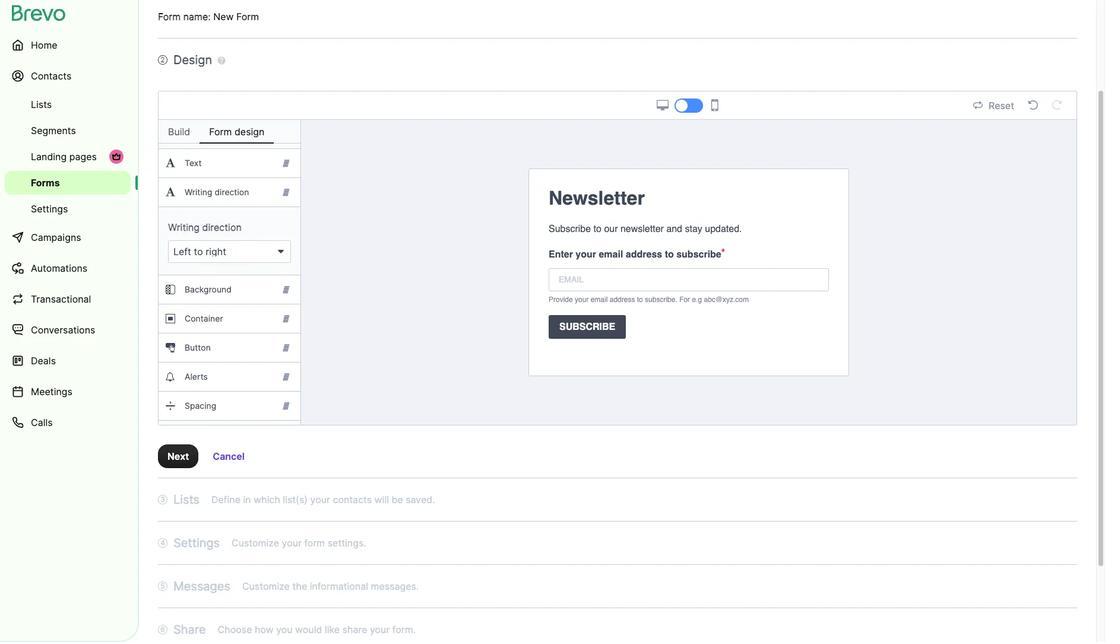 Task type: vqa. For each thing, say whether or not it's contained in the screenshot.
subscribe.
yes



Task type: locate. For each thing, give the bounding box(es) containing it.
None text field
[[549, 268, 829, 292]]

you
[[276, 624, 293, 636]]

1 vertical spatial lists
[[173, 493, 200, 507]]

writing direction button
[[159, 178, 301, 207]]

newsletter
[[621, 224, 664, 235]]

campaigns
[[31, 232, 81, 244]]

1 horizontal spatial to
[[637, 296, 643, 304]]

customize left the
[[242, 581, 290, 593]]

0 vertical spatial direction
[[215, 187, 249, 197]]

transactional
[[31, 293, 91, 305]]

segments
[[31, 125, 76, 137]]

home
[[31, 39, 57, 51]]

0 vertical spatial email
[[599, 249, 623, 260]]

informational
[[310, 581, 368, 593]]

settings right 4
[[173, 536, 220, 551]]

0 horizontal spatial to
[[594, 224, 602, 235]]

address
[[626, 249, 662, 260], [610, 296, 635, 304]]

email up subscribe
[[591, 296, 608, 304]]

saved.
[[406, 494, 435, 506]]

subscribe.
[[645, 296, 678, 304]]

to left subscribe.
[[637, 296, 643, 304]]

will
[[375, 494, 389, 506]]

settings.
[[328, 538, 366, 549]]

writing
[[185, 187, 212, 197], [168, 222, 200, 233]]

1 vertical spatial email
[[591, 296, 608, 304]]

2 horizontal spatial to
[[665, 249, 674, 260]]

newsletter
[[549, 187, 645, 209]]

subscribe to our newsletter and stay updated.
[[549, 224, 742, 235]]

0 horizontal spatial form
[[158, 11, 181, 23]]

writing direction
[[185, 187, 249, 197], [168, 222, 242, 233]]

subscribe
[[560, 322, 616, 333]]

form name : new form
[[158, 11, 259, 23]]

container
[[185, 314, 223, 324]]

your right provide at the top of the page
[[575, 296, 589, 304]]

0 vertical spatial writing direction
[[185, 187, 249, 197]]

writing down text
[[185, 187, 212, 197]]

how
[[255, 624, 274, 636]]

landing
[[31, 151, 67, 163]]

e.g
[[692, 296, 702, 304]]

3
[[160, 495, 165, 504]]

lists right 3
[[173, 493, 200, 507]]

address down subscribe to our newsletter and stay updated.
[[626, 249, 662, 260]]

our
[[604, 224, 618, 235]]

enter your email address to subscribe
[[549, 249, 722, 260]]

email for enter
[[599, 249, 623, 260]]

Subscribe to our newsletter and stay updated. text field
[[549, 222, 829, 236]]

form design link
[[200, 120, 274, 144]]

1 vertical spatial customize
[[242, 581, 290, 593]]

your
[[576, 249, 596, 260], [575, 296, 589, 304], [310, 494, 330, 506], [282, 538, 302, 549], [370, 624, 390, 636]]

spacing button
[[159, 392, 301, 421]]

0 vertical spatial to
[[594, 224, 602, 235]]

4
[[160, 539, 165, 548]]

updated.
[[705, 224, 742, 235]]

form left design
[[209, 126, 232, 138]]

design
[[173, 53, 212, 67]]

writing direction down writing direction dropdown button
[[168, 222, 242, 233]]

1 vertical spatial writing
[[168, 222, 200, 233]]

direction down text dropdown button at top left
[[215, 187, 249, 197]]

to for subscribe.
[[637, 296, 643, 304]]

and
[[667, 224, 682, 235]]

form left name
[[158, 11, 181, 23]]

messages
[[173, 580, 230, 594]]

landing pages link
[[5, 145, 131, 169]]

customize your form settings.
[[232, 538, 366, 549]]

form
[[158, 11, 181, 23], [236, 11, 259, 23], [209, 126, 232, 138]]

direction
[[215, 187, 249, 197], [202, 222, 242, 233]]

form right new
[[236, 11, 259, 23]]

button button
[[159, 334, 301, 362]]

provide
[[549, 296, 573, 304]]

lists up segments
[[31, 99, 52, 110]]

background button
[[159, 276, 301, 304]]

abc@xyz.com
[[704, 296, 749, 304]]

conversations
[[31, 324, 95, 336]]

0 horizontal spatial lists
[[31, 99, 52, 110]]

segments link
[[5, 119, 131, 143]]

1 horizontal spatial form
[[209, 126, 232, 138]]

1 vertical spatial address
[[610, 296, 635, 304]]

writing down writing direction dropdown button
[[168, 222, 200, 233]]

form for design
[[209, 126, 232, 138]]

customize
[[232, 538, 279, 549], [242, 581, 290, 593]]

your right enter
[[576, 249, 596, 260]]

to
[[594, 224, 602, 235], [665, 249, 674, 260], [637, 296, 643, 304]]

be
[[392, 494, 403, 506]]

address left subscribe.
[[610, 296, 635, 304]]

1 horizontal spatial lists
[[173, 493, 200, 507]]

1 vertical spatial to
[[665, 249, 674, 260]]

settings down forms
[[31, 203, 68, 215]]

your for provide
[[575, 296, 589, 304]]

2 vertical spatial to
[[637, 296, 643, 304]]

which
[[254, 494, 280, 506]]

0 horizontal spatial settings
[[31, 203, 68, 215]]

settings
[[31, 203, 68, 215], [173, 536, 220, 551]]

0 vertical spatial address
[[626, 249, 662, 260]]

form design
[[209, 126, 265, 138]]

customize down in
[[232, 538, 279, 549]]

address for subscribe
[[626, 249, 662, 260]]

left___rvooi image
[[112, 152, 121, 162]]

to down and
[[665, 249, 674, 260]]

in
[[243, 494, 251, 506]]

build link
[[159, 120, 200, 144]]

reset button
[[970, 98, 1018, 113]]

2 horizontal spatial form
[[236, 11, 259, 23]]

text
[[185, 158, 202, 168]]

your left form
[[282, 538, 302, 549]]

direction down writing direction dropdown button
[[202, 222, 242, 233]]

newsletter button
[[539, 179, 839, 217]]

to for subscribe
[[665, 249, 674, 260]]

email
[[599, 249, 623, 260], [591, 296, 608, 304]]

1 vertical spatial settings
[[173, 536, 220, 551]]

to left our
[[594, 224, 602, 235]]

0 vertical spatial customize
[[232, 538, 279, 549]]

provide your email address to subscribe. for e.g abc@xyz.com
[[549, 296, 749, 304]]

home link
[[5, 31, 131, 59]]

email down our
[[599, 249, 623, 260]]

button
[[185, 343, 211, 353]]

0 vertical spatial writing
[[185, 187, 212, 197]]

2
[[161, 55, 165, 64]]

writing direction down text dropdown button at top left
[[185, 187, 249, 197]]

cancel
[[213, 451, 245, 463]]



Task type: describe. For each thing, give the bounding box(es) containing it.
direction inside dropdown button
[[215, 187, 249, 197]]

settings link
[[5, 197, 131, 221]]

container button
[[159, 305, 301, 333]]

6
[[161, 625, 165, 634]]

text button
[[159, 149, 301, 178]]

choose how you would like share your form.
[[218, 624, 416, 636]]

form
[[304, 538, 325, 549]]

1 vertical spatial direction
[[202, 222, 242, 233]]

next button
[[158, 445, 199, 469]]

lists link
[[5, 93, 131, 116]]

5
[[161, 582, 165, 591]]

enter
[[549, 249, 573, 260]]

messages.
[[371, 581, 419, 593]]

deals
[[31, 355, 56, 367]]

your right list(s)
[[310, 494, 330, 506]]

forms
[[31, 177, 60, 189]]

define
[[211, 494, 241, 506]]

0 vertical spatial lists
[[31, 99, 52, 110]]

writing inside dropdown button
[[185, 187, 212, 197]]

transactional link
[[5, 285, 131, 314]]

address for subscribe.
[[610, 296, 635, 304]]

new
[[213, 11, 234, 23]]

stay
[[685, 224, 703, 235]]

campaigns link
[[5, 223, 131, 252]]

meetings link
[[5, 378, 131, 406]]

form.
[[393, 624, 416, 636]]

form for name
[[158, 11, 181, 23]]

cancel button
[[203, 445, 254, 469]]

would
[[295, 624, 322, 636]]

build
[[168, 126, 190, 138]]

share
[[173, 623, 206, 637]]

subscribe button
[[539, 311, 839, 344]]

share
[[343, 624, 367, 636]]

like
[[325, 624, 340, 636]]

email for provide
[[591, 296, 608, 304]]

for
[[680, 296, 690, 304]]

forms link
[[5, 171, 131, 195]]

reset
[[989, 99, 1015, 111]]

choose
[[218, 624, 252, 636]]

1 vertical spatial writing direction
[[168, 222, 242, 233]]

alerts button
[[159, 363, 301, 391]]

customize the informational messages.
[[242, 581, 419, 593]]

your for customize
[[282, 538, 302, 549]]

contacts
[[333, 494, 372, 506]]

customize for settings
[[232, 538, 279, 549]]

name
[[183, 11, 208, 23]]

your for enter
[[576, 249, 596, 260]]

deals link
[[5, 347, 131, 375]]

meetings
[[31, 386, 72, 398]]

subscribe to our newsletter and stay updated. button
[[539, 217, 839, 241]]

next
[[168, 451, 189, 463]]

automations
[[31, 263, 87, 274]]

your left form.
[[370, 624, 390, 636]]

:
[[208, 11, 211, 23]]

alerts
[[185, 372, 208, 382]]

contacts link
[[5, 62, 131, 90]]

calls link
[[5, 409, 131, 437]]

customize for messages
[[242, 581, 290, 593]]

conversations link
[[5, 316, 131, 345]]

list(s)
[[283, 494, 308, 506]]

to inside subscribe to our newsletter and stay updated. text box
[[594, 224, 602, 235]]

Newsletter text field
[[549, 184, 829, 213]]

subscribe
[[549, 224, 591, 235]]

the
[[292, 581, 307, 593]]

writing direction inside dropdown button
[[185, 187, 249, 197]]

spacing
[[185, 401, 216, 411]]

1 horizontal spatial settings
[[173, 536, 220, 551]]

pages
[[69, 151, 97, 163]]

design
[[235, 126, 265, 138]]

subscribe
[[677, 249, 722, 260]]

0 vertical spatial settings
[[31, 203, 68, 215]]

automations link
[[5, 254, 131, 283]]

define in which list(s) your contacts will be saved.
[[211, 494, 435, 506]]

calls
[[31, 417, 53, 429]]



